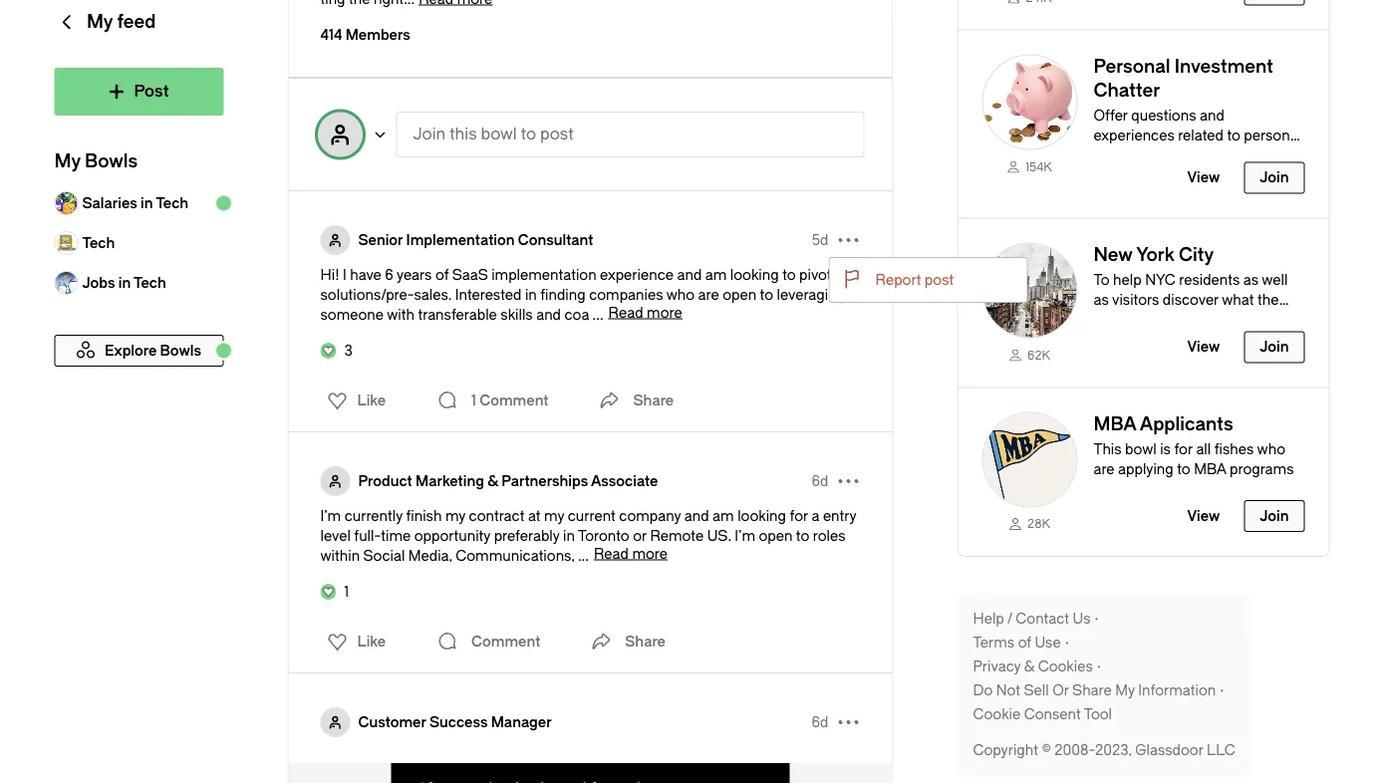 Task type: vqa. For each thing, say whether or not it's contained in the screenshot.
3
yes



Task type: describe. For each thing, give the bounding box(es) containing it.
6d link for product marketing & partnerships associate
[[812, 472, 829, 491]]

read for communications,
[[594, 546, 629, 562]]

3
[[344, 342, 353, 359]]

62k link
[[982, 346, 1078, 363]]

0 horizontal spatial i'm
[[320, 508, 341, 524]]

for inside the i'm currently finish my contract at my current company and am looking for a entry level full-time opportunity preferably in toronto or remote us. i'm open to roles within social media, communications, ...
[[790, 508, 808, 524]]

1 horizontal spatial mba
[[1194, 461, 1227, 478]]

roles
[[813, 528, 846, 544]]

new york city to help nyc residents as well as visitors discover what the world's most popular city has to offer!
[[1094, 244, 1303, 348]]

preferably
[[494, 528, 560, 544]]

to inside the i'm currently finish my contract at my current company and am looking for a entry level full-time opportunity preferably in toronto or remote us. i'm open to roles within social media, communications, ...
[[796, 528, 810, 544]]

marketing
[[416, 473, 484, 489]]

finding
[[541, 287, 586, 303]]

members
[[346, 26, 410, 43]]

my for my bowls
[[54, 151, 81, 172]]

related
[[1178, 128, 1224, 144]]

cookie
[[973, 706, 1021, 723]]

questions
[[1132, 108, 1197, 124]]

chatter
[[1094, 80, 1161, 101]]

2 my from the left
[[544, 508, 565, 524]]

like button for 1
[[315, 626, 392, 658]]

applicants
[[1140, 413, 1234, 434]]

pivot
[[800, 267, 832, 283]]

6d for customer success manager
[[812, 714, 829, 731]]

am for open
[[706, 267, 727, 283]]

hi! i have 6 years of saas implementation experience and am looking to pivot to solutions/pre-sales. interested in finding companies who are open to leveraging someone with transferable skills and coa ...
[[320, 267, 849, 323]]

6
[[385, 267, 394, 283]]

/
[[1008, 611, 1013, 627]]

currently
[[345, 508, 403, 524]]

customer success manager button
[[358, 713, 552, 733]]

product marketing & partnerships associate
[[358, 473, 658, 489]]

1 horizontal spatial i'm
[[735, 528, 756, 544]]

information
[[1139, 682, 1216, 699]]

offer
[[1094, 108, 1128, 124]]

like button for 3
[[315, 385, 392, 417]]

at
[[528, 508, 541, 524]]

experiences
[[1094, 128, 1175, 144]]

more for toronto
[[632, 546, 668, 562]]

more for who
[[647, 305, 682, 321]]

2008-
[[1055, 742, 1096, 759]]

tech for salaries in tech
[[156, 195, 188, 211]]

in right jobs
[[118, 275, 131, 291]]

the
[[1258, 292, 1279, 309]]

partnerships
[[502, 473, 588, 489]]

image attached to post image
[[289, 764, 893, 784]]

company
[[619, 508, 681, 524]]

154k
[[1026, 160, 1052, 174]]

who inside hi! i have 6 years of saas implementation experience and am looking to pivot to solutions/pre-sales. interested in finding companies who are open to leveraging someone with transferable skills and coa ...
[[667, 287, 695, 303]]

am for remote
[[713, 508, 734, 524]]

discover
[[1163, 292, 1219, 309]]

who inside mba applicants this bowl is for all fishes who are applying to mba programs
[[1258, 441, 1286, 458]]

share for who
[[634, 392, 674, 409]]

privacy & cookies link
[[973, 657, 1105, 677]]

... inside hi! i have 6 years of saas implementation experience and am looking to pivot to solutions/pre-sales. interested in finding companies who are open to leveraging someone with transferable skills and coa ...
[[593, 307, 604, 323]]

1 for 1 comment
[[472, 392, 477, 409]]

my bowls
[[54, 151, 138, 172]]

interested
[[455, 287, 522, 303]]

1 my from the left
[[445, 508, 466, 524]]

nyc
[[1145, 272, 1176, 289]]

jobs in tech link
[[54, 263, 224, 303]]

personal
[[1244, 128, 1302, 144]]

and right the experience
[[677, 267, 702, 283]]

glassdoor
[[1136, 742, 1204, 759]]

share for toronto
[[625, 633, 666, 650]]

tech for jobs in tech
[[134, 275, 166, 291]]

of for years
[[436, 267, 449, 283]]

report post
[[876, 272, 954, 288]]

6d link for customer success manager
[[812, 713, 829, 733]]

for inside mba applicants this bowl is for all fishes who are applying to mba programs
[[1175, 441, 1193, 458]]

to inside new york city to help nyc residents as well as visitors discover what the world's most popular city has to offer!
[[1290, 312, 1303, 328]]

offer!
[[1094, 332, 1130, 348]]

associate
[[591, 473, 658, 489]]

or
[[633, 528, 647, 544]]

senior
[[358, 232, 403, 248]]

are inside mba applicants this bowl is for all fishes who are applying to mba programs
[[1094, 461, 1115, 478]]

someone
[[320, 307, 384, 323]]

like for 3
[[357, 392, 386, 409]]

what
[[1222, 292, 1255, 309]]

1 for 1
[[344, 584, 349, 600]]

tech link
[[54, 223, 224, 263]]

comment button
[[432, 622, 546, 662]]

1 horizontal spatial as
[[1244, 272, 1259, 289]]

us.
[[707, 528, 731, 544]]

cookie consent tool link
[[973, 705, 1113, 725]]

i'm currently finish my contract at my current company and am looking for a entry level full-time opportunity preferably in toronto or remote us. i'm open to roles within social media, communications, ...
[[320, 508, 857, 564]]

and inside the i'm currently finish my contract at my current company and am looking for a entry level full-time opportunity preferably in toronto or remote us. i'm open to roles within social media, communications, ...
[[685, 508, 709, 524]]

cookies
[[1038, 658, 1093, 675]]

use
[[1035, 635, 1061, 651]]

finance
[[1094, 148, 1143, 164]]

implementation
[[406, 232, 515, 248]]

open inside the i'm currently finish my contract at my current company and am looking for a entry level full-time opportunity preferably in toronto or remote us. i'm open to roles within social media, communications, ...
[[759, 528, 793, 544]]

154k link
[[982, 158, 1078, 175]]

a
[[812, 508, 820, 524]]

1 vertical spatial as
[[1094, 292, 1109, 309]]

tech inside 'link'
[[82, 235, 115, 251]]

copyright
[[973, 742, 1039, 759]]

feed
[[117, 11, 156, 32]]

in right salaries
[[141, 195, 153, 211]]

jobs in tech
[[82, 275, 166, 291]]

media,
[[409, 548, 452, 564]]

looking for i'm
[[738, 508, 786, 524]]

saas
[[452, 267, 488, 283]]

my for my feed
[[87, 11, 113, 32]]

new
[[1094, 244, 1133, 265]]

share button for comment
[[585, 622, 666, 662]]

... inside the i'm currently finish my contract at my current company and am looking for a entry level full-time opportunity preferably in toronto or remote us. i'm open to roles within social media, communications, ...
[[578, 548, 589, 564]]

join this bowl to post button
[[396, 112, 865, 157]]

read for ...
[[609, 305, 644, 321]]

1 comment button
[[432, 381, 554, 421]]

& inside "button"
[[488, 473, 498, 489]]

experience
[[600, 267, 674, 283]]

customer success manager
[[358, 714, 552, 731]]

looking for leveraging
[[730, 267, 779, 283]]

and down experiences at top right
[[1147, 148, 1172, 164]]

help / contact us link
[[973, 609, 1103, 629]]

©
[[1042, 742, 1051, 759]]

implementation
[[492, 267, 597, 283]]

all
[[1197, 441, 1211, 458]]

to
[[1094, 272, 1110, 289]]

to inside mba applicants this bowl is for all fishes who are applying to mba programs
[[1177, 461, 1191, 478]]

like for 1
[[357, 633, 386, 650]]

not
[[997, 682, 1021, 699]]

toronto
[[578, 528, 630, 544]]

product marketing & partnerships associate button
[[358, 472, 658, 491]]

senior implementation consultant button
[[358, 230, 594, 250]]

read more button for who
[[609, 305, 682, 321]]



Task type: locate. For each thing, give the bounding box(es) containing it.
residents
[[1180, 272, 1240, 289]]

read more down companies
[[609, 305, 682, 321]]

image for bowl image for new york city
[[982, 243, 1078, 338]]

consent
[[1024, 706, 1081, 723]]

1 image for bowl image from the top
[[982, 54, 1078, 150]]

to left 'pivot'
[[783, 267, 796, 283]]

join
[[413, 125, 446, 144]]

to right applying
[[1177, 461, 1191, 478]]

tech up jobs
[[82, 235, 115, 251]]

who up the programs
[[1258, 441, 1286, 458]]

1 like button from the top
[[315, 385, 392, 417]]

like button up toogle identity icon
[[315, 626, 392, 658]]

1 like from the top
[[357, 392, 386, 409]]

0 horizontal spatial of
[[436, 267, 449, 283]]

& inside help / contact us terms of use privacy & cookies do not sell or share my information cookie consent tool
[[1025, 658, 1035, 675]]

1 horizontal spatial of
[[1018, 635, 1032, 651]]

1 vertical spatial for
[[790, 508, 808, 524]]

to left leveraging
[[760, 287, 774, 303]]

my left feed
[[87, 11, 113, 32]]

0 vertical spatial my
[[87, 11, 113, 32]]

has
[[1262, 312, 1286, 328]]

1 horizontal spatial my
[[544, 508, 565, 524]]

are inside hi! i have 6 years of saas implementation experience and am looking to pivot to solutions/pre-sales. interested in finding companies who are open to leveraging someone with transferable skills and coa ...
[[698, 287, 719, 303]]

0 horizontal spatial ...
[[578, 548, 589, 564]]

0 horizontal spatial my
[[54, 151, 81, 172]]

3 image for bowl image from the top
[[982, 412, 1078, 508]]

am up the us.
[[713, 508, 734, 524]]

0 horizontal spatial &
[[488, 473, 498, 489]]

companies
[[589, 287, 663, 303]]

of inside hi! i have 6 years of saas implementation experience and am looking to pivot to solutions/pre-sales. interested in finding companies who are open to leveraging someone with transferable skills and coa ...
[[436, 267, 449, 283]]

read more for who
[[609, 305, 682, 321]]

for left a
[[790, 508, 808, 524]]

0 vertical spatial ...
[[593, 307, 604, 323]]

image for bowl image up '62k' link
[[982, 243, 1078, 338]]

1 horizontal spatial open
[[759, 528, 793, 544]]

0 vertical spatial read
[[609, 305, 644, 321]]

28k
[[1028, 517, 1051, 531]]

1 vertical spatial 1
[[344, 584, 349, 600]]

post inside 'menu item'
[[925, 272, 954, 288]]

2 vertical spatial tech
[[134, 275, 166, 291]]

share button for 1 comment
[[594, 381, 674, 421]]

product
[[358, 473, 412, 489]]

looking up leveraging
[[730, 267, 779, 283]]

0 vertical spatial share button
[[594, 381, 674, 421]]

like button down 3
[[315, 385, 392, 417]]

2 like from the top
[[357, 633, 386, 650]]

bowl inside mba applicants this bowl is for all fishes who are applying to mba programs
[[1125, 441, 1157, 458]]

communications,
[[456, 548, 575, 564]]

to right 'this' on the top of page
[[521, 125, 536, 144]]

to right 'pivot'
[[835, 267, 849, 283]]

like button
[[315, 385, 392, 417], [315, 626, 392, 658]]

1 6d link from the top
[[812, 472, 829, 491]]

looking left a
[[738, 508, 786, 524]]

0 vertical spatial for
[[1175, 441, 1193, 458]]

in inside the i'm currently finish my contract at my current company and am looking for a entry level full-time opportunity preferably in toronto or remote us. i'm open to roles within social media, communications, ...
[[563, 528, 575, 544]]

1 vertical spatial tech
[[82, 235, 115, 251]]

1 vertical spatial my
[[54, 151, 81, 172]]

open left leveraging
[[723, 287, 757, 303]]

1 vertical spatial i'm
[[735, 528, 756, 544]]

0 vertical spatial 1
[[472, 392, 477, 409]]

0 vertical spatial read more button
[[609, 305, 682, 321]]

1 vertical spatial share
[[625, 633, 666, 650]]

0 vertical spatial looking
[[730, 267, 779, 283]]

visitors
[[1112, 292, 1160, 309]]

0 vertical spatial like button
[[315, 385, 392, 417]]

0 vertical spatial share
[[634, 392, 674, 409]]

years
[[397, 267, 432, 283]]

toogle identity image
[[320, 708, 350, 738]]

full-
[[354, 528, 381, 544]]

are right companies
[[698, 287, 719, 303]]

0 vertical spatial as
[[1244, 272, 1259, 289]]

am inside hi! i have 6 years of saas implementation experience and am looking to pivot to solutions/pre-sales. interested in finding companies who are open to leveraging someone with transferable skills and coa ...
[[706, 267, 727, 283]]

help / contact us terms of use privacy & cookies do not sell or share my information cookie consent tool
[[973, 611, 1216, 723]]

transferable
[[418, 307, 497, 323]]

most
[[1144, 312, 1179, 328]]

0 vertical spatial post
[[540, 125, 574, 144]]

1 vertical spatial 6d link
[[812, 713, 829, 733]]

0 vertical spatial open
[[723, 287, 757, 303]]

...
[[593, 307, 604, 323], [578, 548, 589, 564]]

am inside the i'm currently finish my contract at my current company and am looking for a entry level full-time opportunity preferably in toronto or remote us. i'm open to roles within social media, communications, ...
[[713, 508, 734, 524]]

0 horizontal spatial post
[[540, 125, 574, 144]]

0 vertical spatial more
[[647, 305, 682, 321]]

level
[[320, 528, 351, 544]]

are
[[698, 287, 719, 303], [1094, 461, 1115, 478]]

1 horizontal spatial post
[[925, 272, 954, 288]]

2 vertical spatial my
[[1116, 682, 1135, 699]]

like up product
[[357, 392, 386, 409]]

0 horizontal spatial as
[[1094, 292, 1109, 309]]

5d link
[[812, 230, 829, 250]]

are down 'this'
[[1094, 461, 1115, 478]]

toogle identity image up the hi!
[[320, 225, 350, 255]]

0 vertical spatial of
[[436, 267, 449, 283]]

comment inside button
[[472, 633, 541, 650]]

0 horizontal spatial mba
[[1094, 413, 1136, 434]]

&
[[488, 473, 498, 489], [1025, 658, 1035, 675]]

i'm right the us.
[[735, 528, 756, 544]]

1 horizontal spatial bowl
[[1125, 441, 1157, 458]]

1 horizontal spatial who
[[1258, 441, 1286, 458]]

my left bowls
[[54, 151, 81, 172]]

i'm up "level"
[[320, 508, 341, 524]]

0 vertical spatial like
[[357, 392, 386, 409]]

1 vertical spatial share button
[[585, 622, 666, 662]]

1 vertical spatial comment
[[472, 633, 541, 650]]

skills
[[501, 307, 533, 323]]

1 vertical spatial post
[[925, 272, 954, 288]]

0 vertical spatial 6d link
[[812, 472, 829, 491]]

0 vertical spatial am
[[706, 267, 727, 283]]

1 vertical spatial more
[[632, 546, 668, 562]]

1 vertical spatial am
[[713, 508, 734, 524]]

mba down the all
[[1194, 461, 1227, 478]]

1 vertical spatial toogle identity image
[[320, 225, 350, 255]]

who down the experience
[[667, 287, 695, 303]]

2 vertical spatial image for bowl image
[[982, 412, 1078, 508]]

0 vertical spatial comment
[[480, 392, 549, 409]]

of inside help / contact us terms of use privacy & cookies do not sell or share my information cookie consent tool
[[1018, 635, 1032, 651]]

toogle identity image for senior implementation consultant
[[320, 225, 350, 255]]

1 vertical spatial &
[[1025, 658, 1035, 675]]

privacy
[[973, 658, 1021, 675]]

do
[[973, 682, 993, 699]]

toogle identity image left the join
[[316, 111, 364, 158]]

sales.
[[414, 287, 452, 303]]

1 up the "marketing" at the bottom of the page
[[472, 392, 477, 409]]

as up the what on the top right of page
[[1244, 272, 1259, 289]]

as down to
[[1094, 292, 1109, 309]]

2 vertical spatial toogle identity image
[[320, 467, 350, 496]]

image for bowl image for mba applicants
[[982, 412, 1078, 508]]

414 members
[[320, 26, 410, 43]]

of left use
[[1018, 635, 1032, 651]]

2 6d link from the top
[[812, 713, 829, 733]]

us
[[1073, 611, 1091, 627]]

copyright © 2008-2023, glassdoor llc
[[973, 742, 1236, 759]]

for right is
[[1175, 441, 1193, 458]]

1 vertical spatial like button
[[315, 626, 392, 658]]

and up remote at the bottom of page
[[685, 508, 709, 524]]

tech up tech 'link'
[[156, 195, 188, 211]]

jobs
[[82, 275, 115, 291]]

comment up the "product marketing & partnerships associate"
[[480, 392, 549, 409]]

... right coa
[[593, 307, 604, 323]]

current
[[568, 508, 616, 524]]

1 vertical spatial like
[[357, 633, 386, 650]]

tech down tech 'link'
[[134, 275, 166, 291]]

2 6d from the top
[[812, 714, 829, 731]]

hi!
[[320, 267, 339, 283]]

manager
[[491, 714, 552, 731]]

my up opportunity
[[445, 508, 466, 524]]

i'm
[[320, 508, 341, 524], [735, 528, 756, 544]]

1 vertical spatial are
[[1094, 461, 1115, 478]]

like up customer
[[357, 633, 386, 650]]

toogle identity image
[[316, 111, 364, 158], [320, 225, 350, 255], [320, 467, 350, 496]]

0 vertical spatial 6d
[[812, 473, 829, 489]]

1 comment
[[472, 392, 549, 409]]

post right report
[[925, 272, 954, 288]]

1 vertical spatial mba
[[1194, 461, 1227, 478]]

1
[[472, 392, 477, 409], [344, 584, 349, 600]]

toogle identity image for product marketing & partnerships associate
[[320, 467, 350, 496]]

read down toronto
[[594, 546, 629, 562]]

0 vertical spatial i'm
[[320, 508, 341, 524]]

more down the or at the bottom left
[[632, 546, 668, 562]]

0 horizontal spatial 1
[[344, 584, 349, 600]]

0 horizontal spatial for
[[790, 508, 808, 524]]

image for bowl image
[[982, 54, 1078, 150], [982, 243, 1078, 338], [982, 412, 1078, 508]]

1 inside button
[[472, 392, 477, 409]]

to left "roles"
[[796, 528, 810, 544]]

2 image for bowl image from the top
[[982, 243, 1078, 338]]

and down finding
[[536, 307, 561, 323]]

investments
[[1175, 148, 1256, 164]]

0 vertical spatial who
[[667, 287, 695, 303]]

finish
[[406, 508, 442, 524]]

read more down the or at the bottom left
[[594, 546, 668, 562]]

read more button down companies
[[609, 305, 682, 321]]

0 horizontal spatial open
[[723, 287, 757, 303]]

1 vertical spatial image for bowl image
[[982, 243, 1078, 338]]

post right 'this' on the top of page
[[540, 125, 574, 144]]

in inside hi! i have 6 years of saas implementation experience and am looking to pivot to solutions/pre-sales. interested in finding companies who are open to leveraging someone with transferable skills and coa ...
[[525, 287, 537, 303]]

to up the investments
[[1228, 128, 1241, 144]]

open
[[723, 287, 757, 303], [759, 528, 793, 544]]

1 vertical spatial bowl
[[1125, 441, 1157, 458]]

coa
[[565, 307, 590, 323]]

image for bowl image up the 154k link
[[982, 54, 1078, 150]]

1 vertical spatial read more
[[594, 546, 668, 562]]

toogle identity image left product
[[320, 467, 350, 496]]

programs
[[1230, 461, 1294, 478]]

image for bowl image up 28k link
[[982, 412, 1078, 508]]

within
[[320, 548, 360, 564]]

in down current
[[563, 528, 575, 544]]

0 horizontal spatial are
[[698, 287, 719, 303]]

terms
[[973, 635, 1015, 651]]

looking inside hi! i have 6 years of saas implementation experience and am looking to pivot to solutions/pre-sales. interested in finding companies who are open to leveraging someone with transferable skills and coa ...
[[730, 267, 779, 283]]

0 vertical spatial bowl
[[481, 125, 517, 144]]

2 vertical spatial share
[[1073, 682, 1112, 699]]

read more for toronto
[[594, 546, 668, 562]]

llc
[[1207, 742, 1236, 759]]

in down implementation
[[525, 287, 537, 303]]

0 vertical spatial mba
[[1094, 413, 1136, 434]]

read down companies
[[609, 305, 644, 321]]

1 horizontal spatial 1
[[472, 392, 477, 409]]

read more button for toronto
[[594, 546, 668, 562]]

bowl right 'this' on the top of page
[[481, 125, 517, 144]]

of up "sales."
[[436, 267, 449, 283]]

comment inside button
[[480, 392, 549, 409]]

report post menu item
[[830, 258, 1027, 302]]

0 horizontal spatial bowl
[[481, 125, 517, 144]]

remote
[[650, 528, 704, 544]]

read more button down the or at the bottom left
[[594, 546, 668, 562]]

salaries in tech link
[[54, 183, 224, 223]]

am right the experience
[[706, 267, 727, 283]]

1 vertical spatial who
[[1258, 441, 1286, 458]]

my left information
[[1116, 682, 1135, 699]]

0 horizontal spatial who
[[667, 287, 695, 303]]

tool
[[1084, 706, 1113, 723]]

more
[[647, 305, 682, 321], [632, 546, 668, 562]]

have
[[350, 267, 382, 283]]

... down toronto
[[578, 548, 589, 564]]

1 vertical spatial open
[[759, 528, 793, 544]]

to inside button
[[521, 125, 536, 144]]

1 down within
[[344, 584, 349, 600]]

2 horizontal spatial my
[[1116, 682, 1135, 699]]

5d
[[812, 232, 829, 248]]

0 vertical spatial image for bowl image
[[982, 54, 1078, 150]]

0 vertical spatial tech
[[156, 195, 188, 211]]

1 horizontal spatial &
[[1025, 658, 1035, 675]]

1 vertical spatial looking
[[738, 508, 786, 524]]

1 vertical spatial read more button
[[594, 546, 668, 562]]

image for bowl image for personal investment chatter
[[982, 54, 1078, 150]]

2 like button from the top
[[315, 626, 392, 658]]

mba up 'this'
[[1094, 413, 1136, 434]]

28k link
[[982, 516, 1078, 532]]

& down terms of use link
[[1025, 658, 1035, 675]]

to inside personal investment chatter offer questions and experiences related to personal finance and investments
[[1228, 128, 1241, 144]]

share inside help / contact us terms of use privacy & cookies do not sell or share my information cookie consent tool
[[1073, 682, 1112, 699]]

0 vertical spatial read more
[[609, 305, 682, 321]]

post inside button
[[540, 125, 574, 144]]

& up contract
[[488, 473, 498, 489]]

1 horizontal spatial for
[[1175, 441, 1193, 458]]

0 vertical spatial are
[[698, 287, 719, 303]]

1 horizontal spatial are
[[1094, 461, 1115, 478]]

world's
[[1094, 312, 1141, 328]]

applying
[[1119, 461, 1174, 478]]

salaries in tech
[[82, 195, 188, 211]]

bowl up applying
[[1125, 441, 1157, 458]]

my inside help / contact us terms of use privacy & cookies do not sell or share my information cookie consent tool
[[1116, 682, 1135, 699]]

opportunity
[[414, 528, 491, 544]]

0 horizontal spatial my
[[445, 508, 466, 524]]

1 vertical spatial ...
[[578, 548, 589, 564]]

open left "roles"
[[759, 528, 793, 544]]

for
[[1175, 441, 1193, 458], [790, 508, 808, 524]]

1 horizontal spatial ...
[[593, 307, 604, 323]]

join this bowl to post
[[413, 125, 574, 144]]

more down companies
[[647, 305, 682, 321]]

bowl inside button
[[481, 125, 517, 144]]

62k
[[1028, 348, 1051, 362]]

looking inside the i'm currently finish my contract at my current company and am looking for a entry level full-time opportunity preferably in toronto or remote us. i'm open to roles within social media, communications, ...
[[738, 508, 786, 524]]

terms of use link
[[973, 633, 1073, 653]]

0 vertical spatial toogle identity image
[[316, 111, 364, 158]]

i
[[343, 267, 347, 283]]

1 horizontal spatial my
[[87, 11, 113, 32]]

to right has
[[1290, 312, 1303, 328]]

of for terms
[[1018, 635, 1032, 651]]

6d for product marketing & partnerships associate
[[812, 473, 829, 489]]

my right the at
[[544, 508, 565, 524]]

comment up manager
[[472, 633, 541, 650]]

0 vertical spatial &
[[488, 473, 498, 489]]

1 vertical spatial 6d
[[812, 714, 829, 731]]

salaries
[[82, 195, 137, 211]]

1 vertical spatial of
[[1018, 635, 1032, 651]]

1 vertical spatial read
[[594, 546, 629, 562]]

solutions/pre-
[[320, 287, 414, 303]]

of
[[436, 267, 449, 283], [1018, 635, 1032, 651]]

my feed
[[87, 11, 156, 32]]

social
[[363, 548, 405, 564]]

help
[[973, 611, 1005, 627]]

6d
[[812, 473, 829, 489], [812, 714, 829, 731]]

1 6d from the top
[[812, 473, 829, 489]]

and up 'related' at the top
[[1200, 108, 1225, 124]]

open inside hi! i have 6 years of saas implementation experience and am looking to pivot to solutions/pre-sales. interested in finding companies who are open to leveraging someone with transferable skills and coa ...
[[723, 287, 757, 303]]

414
[[320, 26, 342, 43]]



